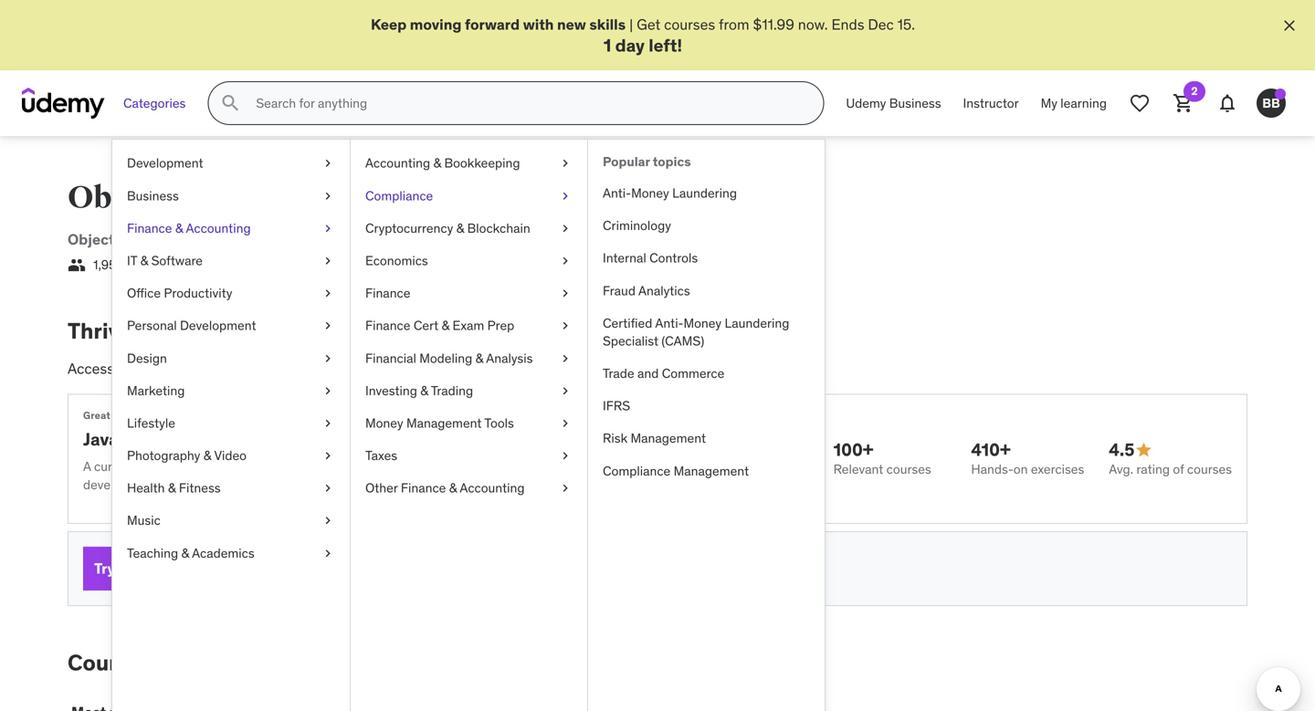 Task type: vqa. For each thing, say whether or not it's contained in the screenshot.
EXAM
yes



Task type: describe. For each thing, give the bounding box(es) containing it.
popular topics
[[603, 154, 691, 170]]

cert
[[414, 318, 439, 334]]

my learning link
[[1030, 81, 1118, 125]]

starting
[[293, 560, 339, 577]]

on inside 410+ hands-on exercises
[[1014, 461, 1028, 478]]

day
[[615, 34, 645, 56]]

1 vertical spatial development link
[[351, 230, 444, 249]]

2 vertical spatial money
[[365, 415, 403, 432]]

finance for finance
[[365, 285, 411, 302]]

lifestyle
[[127, 415, 175, 432]]

xsmall image for financial modeling & analysis
[[558, 350, 573, 368]]

anti-money laundering link
[[588, 177, 825, 210]]

started
[[267, 649, 343, 677]]

hands-
[[971, 461, 1014, 478]]

money management tools link
[[351, 407, 587, 440]]

xsmall image for teaching & academics
[[321, 545, 335, 563]]

xsmall image for cryptocurrency & blockchain
[[558, 220, 573, 237]]

top-
[[212, 360, 240, 378]]

accounting & bookkeeping link
[[351, 147, 587, 180]]

0 vertical spatial personal
[[127, 318, 177, 334]]

subscription.
[[653, 360, 737, 378]]

analytics
[[638, 283, 690, 299]]

compliance element
[[587, 140, 825, 712]]

with inside thrive in your career element
[[518, 360, 545, 378]]

certified
[[603, 315, 653, 331]]

access
[[68, 360, 114, 378]]

finance for finance cert & exam prep
[[365, 318, 411, 334]]

career
[[212, 317, 278, 345]]

shopping cart with 2 items image
[[1173, 92, 1195, 114]]

1 vertical spatial courses
[[68, 649, 153, 677]]

1 vertical spatial development
[[351, 230, 444, 249]]

certified anti-money laundering specialist (cams)
[[603, 315, 790, 349]]

investing & trading
[[365, 383, 473, 399]]

xsmall image for investing & trading
[[558, 382, 573, 400]]

finance for finance & accounting
[[127, 220, 172, 236]]

1
[[604, 34, 611, 56]]

other finance & accounting
[[365, 480, 525, 497]]

1 vertical spatial personal
[[560, 360, 617, 378]]

0 horizontal spatial it & software link
[[112, 245, 350, 277]]

advance
[[515, 459, 563, 475]]

design
[[127, 350, 167, 367]]

xsmall image for development
[[321, 155, 335, 172]]

object oriented programming courses
[[68, 179, 641, 217]]

music
[[127, 513, 161, 529]]

100+ relevant courses
[[834, 439, 931, 478]]

2 vertical spatial development
[[180, 318, 256, 334]]

left!
[[649, 34, 682, 56]]

bb link
[[1250, 81, 1293, 125]]

0 horizontal spatial to
[[158, 649, 180, 677]]

xsmall image for personal development
[[321, 317, 335, 335]]

of right rating
[[1173, 461, 1184, 478]]

learners
[[150, 257, 196, 273]]

xsmall image for economics
[[558, 252, 573, 270]]

tools
[[484, 415, 514, 432]]

0 vertical spatial small image
[[68, 256, 86, 274]]

finance right the other
[[401, 480, 446, 497]]

cryptocurrency & blockchain
[[365, 220, 530, 236]]

get
[[184, 649, 219, 677]]

economics link
[[351, 245, 587, 277]]

popular
[[603, 154, 650, 170]]

as
[[566, 459, 579, 475]]

skills
[[589, 15, 626, 34]]

starting at $16.58 per month after trial. cancel anytime.
[[293, 560, 609, 577]]

xsmall image for photography & video
[[321, 447, 335, 465]]

xsmall image for lifestyle
[[321, 415, 335, 433]]

0 vertical spatial for
[[386, 360, 404, 378]]

compliance for compliance
[[365, 188, 433, 204]]

1 horizontal spatial to
[[333, 230, 347, 249]]

controls
[[650, 250, 698, 266]]

xsmall image for accounting & bookkeeping
[[558, 155, 573, 172]]

0 vertical spatial curated
[[332, 360, 382, 378]]

xsmall image for taxes
[[558, 447, 573, 465]]

risk
[[603, 430, 628, 447]]

1 vertical spatial it
[[127, 253, 137, 269]]

fraud analytics link
[[588, 275, 825, 307]]

commerce
[[662, 365, 725, 382]]

fraud
[[603, 283, 636, 299]]

internal controls link
[[588, 242, 825, 275]]

15.
[[898, 15, 915, 34]]

xsmall image for compliance
[[558, 187, 573, 205]]

new
[[557, 15, 586, 34]]

teaching
[[127, 545, 178, 562]]

xsmall image for business
[[321, 187, 335, 205]]

0 horizontal spatial a
[[118, 360, 125, 378]]

relevant
[[834, 461, 884, 478]]

health & fitness
[[127, 480, 221, 497]]

cancel
[[518, 560, 558, 577]]

access a collection of top-rated courses curated for in-demand roles with a personal plan subscription.
[[68, 360, 737, 378]]

finance & accounting link
[[112, 212, 350, 245]]

a inside 'great for java developers a curated collection of courses and hands-on practice exercises to help you advance as a java developer.'
[[582, 459, 589, 475]]

forward
[[465, 15, 520, 34]]

100+
[[834, 439, 874, 461]]

1 horizontal spatial software
[[480, 230, 544, 249]]

in
[[137, 317, 157, 345]]

xsmall image for it & software
[[321, 252, 335, 270]]

money management tools
[[365, 415, 514, 432]]

for inside 'great for java developers a curated collection of courses and hands-on practice exercises to help you advance as a java developer.'
[[113, 409, 127, 422]]

object for object oriented programming courses
[[68, 179, 166, 217]]

ifrs link
[[588, 390, 825, 423]]

1 horizontal spatial accounting
[[365, 155, 430, 171]]

rating
[[1137, 461, 1170, 478]]

personal inside "link"
[[118, 559, 179, 578]]

development inside 'link'
[[127, 155, 203, 171]]

courses right rating
[[1187, 461, 1232, 478]]

money inside certified anti-money laundering specialist (cams)
[[684, 315, 722, 331]]

to inside 'great for java developers a curated collection of courses and hands-on practice exercises to help you advance as a java developer.'
[[449, 459, 461, 475]]

financial
[[365, 350, 416, 367]]

fitness
[[179, 480, 221, 497]]

close image
[[1281, 16, 1299, 35]]

courses to get you started
[[68, 649, 343, 677]]

video
[[214, 448, 247, 464]]

courses inside 100+ relevant courses
[[887, 461, 931, 478]]

it & software
[[127, 253, 203, 269]]

investing
[[365, 383, 417, 399]]

compliance management link
[[588, 455, 825, 488]]

xsmall image for other finance & accounting
[[558, 480, 573, 498]]

4.5
[[1109, 439, 1135, 461]]

compliance for compliance management
[[603, 463, 671, 479]]

free
[[240, 559, 267, 578]]

bookkeeping
[[444, 155, 520, 171]]

of left top-
[[196, 360, 209, 378]]

teaching & academics link
[[112, 537, 350, 570]]

1 horizontal spatial a
[[549, 360, 556, 378]]

xsmall image for health & fitness
[[321, 480, 335, 498]]

xsmall image for design
[[321, 350, 335, 368]]



Task type: locate. For each thing, give the bounding box(es) containing it.
1 vertical spatial small image
[[1135, 441, 1153, 459]]

udemy
[[846, 95, 886, 111]]

month
[[420, 560, 457, 577]]

xsmall image left investing
[[321, 382, 335, 400]]

xsmall image up as
[[558, 415, 573, 433]]

trade and commerce
[[603, 365, 725, 382]]

categories button
[[112, 81, 197, 125]]

economics
[[365, 253, 428, 269]]

& inside 'link'
[[442, 318, 450, 334]]

small image up rating
[[1135, 441, 1153, 459]]

1 horizontal spatial you
[[492, 459, 512, 475]]

finance up it & software
[[127, 220, 172, 236]]

0 horizontal spatial curated
[[94, 459, 138, 475]]

for
[[386, 360, 404, 378], [113, 409, 127, 422], [217, 559, 236, 578]]

notifications image
[[1217, 92, 1239, 114]]

accounting down business link
[[186, 220, 251, 236]]

programming up cryptocurrency
[[310, 179, 516, 217]]

programming for courses
[[310, 179, 516, 217]]

investing & trading link
[[351, 375, 587, 407]]

with left new
[[523, 15, 554, 34]]

exercises inside 'great for java developers a curated collection of courses and hands-on practice exercises to help you advance as a java developer.'
[[393, 459, 447, 475]]

curated up developer.
[[94, 459, 138, 475]]

exercises up the other finance & accounting
[[393, 459, 447, 475]]

anti- down the popular
[[603, 185, 631, 201]]

photography & video
[[127, 448, 247, 464]]

0 vertical spatial programming
[[310, 179, 516, 217]]

1 vertical spatial and
[[262, 459, 283, 475]]

1 horizontal spatial compliance
[[603, 463, 671, 479]]

1 horizontal spatial anti-
[[655, 315, 684, 331]]

0 horizontal spatial you
[[224, 649, 262, 677]]

for left in-
[[386, 360, 404, 378]]

laundering inside certified anti-money laundering specialist (cams)
[[725, 315, 790, 331]]

developers
[[122, 428, 216, 450]]

0 vertical spatial money
[[631, 185, 669, 201]]

xsmall image inside teaching & academics link
[[321, 545, 335, 563]]

1 vertical spatial curated
[[94, 459, 138, 475]]

2 horizontal spatial for
[[386, 360, 404, 378]]

money up taxes
[[365, 415, 403, 432]]

1 vertical spatial collection
[[141, 459, 196, 475]]

1 vertical spatial programming
[[183, 230, 278, 249]]

1 vertical spatial plan
[[182, 559, 213, 578]]

finance down economics
[[365, 285, 411, 302]]

xsmall image for finance cert & exam prep
[[558, 317, 573, 335]]

personal development link
[[112, 310, 350, 342]]

0 horizontal spatial money
[[365, 415, 403, 432]]

anti- inside certified anti-money laundering specialist (cams)
[[655, 315, 684, 331]]

xsmall image inside investing & trading link
[[558, 382, 573, 400]]

xsmall image right career
[[321, 317, 335, 335]]

thrive
[[68, 317, 132, 345]]

0 vertical spatial and
[[638, 365, 659, 382]]

xsmall image inside finance cert & exam prep 'link'
[[558, 317, 573, 335]]

relates
[[282, 230, 330, 249]]

0 vertical spatial development
[[127, 155, 203, 171]]

to left get
[[158, 649, 180, 677]]

management up compliance management
[[631, 430, 706, 447]]

development up economics
[[351, 230, 444, 249]]

money down popular topics at the top of page
[[631, 185, 669, 201]]

1 horizontal spatial courses
[[522, 179, 641, 217]]

finance inside 'link'
[[365, 318, 411, 334]]

0 horizontal spatial accounting
[[186, 220, 251, 236]]

for inside "link"
[[217, 559, 236, 578]]

1,958,817 learners
[[93, 257, 196, 273]]

learning
[[1061, 95, 1107, 111]]

photography
[[127, 448, 200, 464]]

1 horizontal spatial curated
[[332, 360, 382, 378]]

to left help
[[449, 459, 461, 475]]

0 horizontal spatial small image
[[68, 256, 86, 274]]

anti-money laundering
[[603, 185, 737, 201]]

other
[[365, 480, 398, 497]]

plan inside "link"
[[182, 559, 213, 578]]

curated inside 'great for java developers a curated collection of courses and hands-on practice exercises to help you advance as a java developer.'
[[94, 459, 138, 475]]

small image left 1,958,817
[[68, 256, 86, 274]]

1 vertical spatial with
[[518, 360, 545, 378]]

udemy business
[[846, 95, 941, 111]]

it up office
[[127, 253, 137, 269]]

xsmall image inside lifestyle link
[[321, 415, 335, 433]]

1 horizontal spatial it & software link
[[444, 230, 544, 249]]

exercises inside 410+ hands-on exercises
[[1031, 461, 1085, 478]]

1 vertical spatial accounting
[[186, 220, 251, 236]]

your
[[161, 317, 207, 345]]

from
[[719, 15, 750, 34]]

financial modeling & analysis link
[[351, 342, 587, 375]]

udemy image
[[22, 88, 105, 119]]

0 vertical spatial business
[[889, 95, 941, 111]]

xsmall image inside money management tools link
[[558, 415, 573, 433]]

xsmall image for finance
[[558, 285, 573, 303]]

to
[[333, 230, 347, 249], [449, 459, 461, 475], [158, 649, 180, 677]]

xsmall image inside accounting & bookkeeping link
[[558, 155, 573, 172]]

great for java developers a curated collection of courses and hands-on practice exercises to help you advance as a java developer.
[[83, 409, 615, 493]]

1 vertical spatial oriented
[[118, 230, 179, 249]]

anti- up (cams)
[[655, 315, 684, 331]]

courses right 'rated' on the bottom left of page
[[278, 360, 329, 378]]

410+ hands-on exercises
[[971, 439, 1085, 478]]

0 vertical spatial it
[[451, 230, 464, 249]]

udemy business link
[[835, 81, 952, 125]]

exercises
[[393, 459, 447, 475], [1031, 461, 1085, 478]]

xsmall image inside finance link
[[558, 285, 573, 303]]

xsmall image inside financial modeling & analysis link
[[558, 350, 573, 368]]

1 horizontal spatial exercises
[[1031, 461, 1085, 478]]

development link down submit search 'image'
[[112, 147, 350, 180]]

rated
[[240, 360, 274, 378]]

0 vertical spatial object
[[68, 179, 166, 217]]

2 vertical spatial to
[[158, 649, 180, 677]]

compliance down risk management
[[603, 463, 671, 479]]

0 vertical spatial laundering
[[672, 185, 737, 201]]

xsmall image for office productivity
[[321, 285, 335, 303]]

2 horizontal spatial accounting
[[460, 480, 525, 497]]

for left the free
[[217, 559, 236, 578]]

marketing
[[127, 383, 185, 399]]

xsmall image inside photography & video link
[[321, 447, 335, 465]]

of inside 'great for java developers a curated collection of courses and hands-on practice exercises to help you advance as a java developer.'
[[200, 459, 211, 475]]

0 horizontal spatial software
[[151, 253, 203, 269]]

with right roles
[[518, 360, 545, 378]]

xsmall image inside design link
[[321, 350, 335, 368]]

analysis
[[486, 350, 533, 367]]

1 vertical spatial for
[[113, 409, 127, 422]]

instructor
[[963, 95, 1019, 111]]

0 horizontal spatial courses
[[68, 649, 153, 677]]

xsmall image
[[558, 155, 573, 172], [321, 187, 335, 205], [558, 187, 573, 205], [321, 252, 335, 270], [558, 317, 573, 335], [558, 350, 573, 368], [558, 382, 573, 400], [321, 415, 335, 433], [321, 447, 335, 465], [558, 447, 573, 465], [321, 480, 335, 498], [558, 480, 573, 498], [321, 512, 335, 530]]

topics
[[653, 154, 691, 170]]

xsmall image left the internal
[[558, 252, 573, 270]]

health
[[127, 480, 165, 497]]

development down categories dropdown button
[[127, 155, 203, 171]]

xsmall image for marketing
[[321, 382, 335, 400]]

finance
[[127, 220, 172, 236], [365, 285, 411, 302], [365, 318, 411, 334], [401, 480, 446, 497]]

collection up health & fitness
[[141, 459, 196, 475]]

0 vertical spatial you
[[492, 459, 512, 475]]

1 horizontal spatial money
[[631, 185, 669, 201]]

1 horizontal spatial it
[[451, 230, 464, 249]]

exercises left avg.
[[1031, 461, 1085, 478]]

courses right relevant
[[887, 461, 931, 478]]

0 vertical spatial software
[[480, 230, 544, 249]]

on inside 'great for java developers a curated collection of courses and hands-on practice exercises to help you advance as a java developer.'
[[326, 459, 341, 475]]

with
[[523, 15, 554, 34], [518, 360, 545, 378]]

object for object oriented programming relates to development it & software
[[68, 230, 115, 249]]

business
[[889, 95, 941, 111], [127, 188, 179, 204]]

a
[[118, 360, 125, 378], [549, 360, 556, 378], [582, 459, 589, 475]]

accounting up object oriented programming courses
[[365, 155, 430, 171]]

you right help
[[492, 459, 512, 475]]

for right great
[[113, 409, 127, 422]]

small image inside thrive in your career element
[[1135, 441, 1153, 459]]

1 vertical spatial business
[[127, 188, 179, 204]]

development
[[127, 155, 203, 171], [351, 230, 444, 249], [180, 318, 256, 334]]

0 horizontal spatial it
[[127, 253, 137, 269]]

xsmall image inside taxes link
[[558, 447, 573, 465]]

0 horizontal spatial anti-
[[603, 185, 631, 201]]

courses inside keep moving forward with new skills | get courses from $11.99 now. ends dec 15. 1 day left!
[[664, 15, 715, 34]]

1 vertical spatial object
[[68, 230, 115, 249]]

oriented for object oriented programming relates to development it & software
[[118, 230, 179, 249]]

1 vertical spatial to
[[449, 459, 461, 475]]

business up finance & accounting
[[127, 188, 179, 204]]

categories
[[123, 95, 186, 111]]

2 object from the top
[[68, 230, 115, 249]]

management for management
[[674, 463, 749, 479]]

development link
[[112, 147, 350, 180], [351, 230, 444, 249]]

xsmall image up object oriented programming courses
[[321, 155, 335, 172]]

xsmall image down object oriented programming relates to development it & software
[[321, 285, 335, 303]]

wishlist image
[[1129, 92, 1151, 114]]

developer.
[[83, 477, 142, 493]]

a right analysis
[[549, 360, 556, 378]]

1 horizontal spatial small image
[[1135, 441, 1153, 459]]

0 vertical spatial to
[[333, 230, 347, 249]]

1 horizontal spatial for
[[217, 559, 236, 578]]

blockchain
[[467, 220, 530, 236]]

0 horizontal spatial plan
[[182, 559, 213, 578]]

business right the udemy
[[889, 95, 941, 111]]

compliance up cryptocurrency
[[365, 188, 433, 204]]

practice
[[344, 459, 390, 475]]

with inside keep moving forward with new skills | get courses from $11.99 now. ends dec 15. 1 day left!
[[523, 15, 554, 34]]

0 horizontal spatial business
[[127, 188, 179, 204]]

compliance
[[365, 188, 433, 204], [603, 463, 671, 479]]

financial modeling & analysis
[[365, 350, 533, 367]]

2 horizontal spatial to
[[449, 459, 461, 475]]

laundering down fraud analytics link
[[725, 315, 790, 331]]

anti-
[[603, 185, 631, 201], [655, 315, 684, 331]]

xsmall image inside "economics" link
[[558, 252, 573, 270]]

1 vertical spatial compliance
[[603, 463, 671, 479]]

small image
[[68, 256, 86, 274], [1135, 441, 1153, 459]]

curated up investing
[[332, 360, 382, 378]]

of up the fitness
[[200, 459, 211, 475]]

money up (cams)
[[684, 315, 722, 331]]

xsmall image
[[321, 155, 335, 172], [321, 220, 335, 237], [558, 220, 573, 237], [558, 252, 573, 270], [321, 285, 335, 303], [558, 285, 573, 303], [321, 317, 335, 335], [321, 350, 335, 368], [321, 382, 335, 400], [558, 415, 573, 433], [321, 545, 335, 563]]

0 vertical spatial plan
[[620, 360, 649, 378]]

xsmall image inside marketing link
[[321, 382, 335, 400]]

1 vertical spatial laundering
[[725, 315, 790, 331]]

1 horizontal spatial programming
[[310, 179, 516, 217]]

avg. rating of courses
[[1109, 461, 1232, 478]]

try personal plan for free
[[94, 559, 267, 578]]

you have alerts image
[[1275, 89, 1286, 100]]

collection inside 'great for java developers a curated collection of courses and hands-on practice exercises to help you advance as a java developer.'
[[141, 459, 196, 475]]

(cams)
[[662, 333, 704, 349]]

and inside 'compliance' element
[[638, 365, 659, 382]]

marketing link
[[112, 375, 350, 407]]

1 horizontal spatial plan
[[620, 360, 649, 378]]

2 vertical spatial for
[[217, 559, 236, 578]]

2 horizontal spatial a
[[582, 459, 589, 475]]

xsmall image inside business link
[[321, 187, 335, 205]]

2 vertical spatial accounting
[[460, 480, 525, 497]]

thrive in your career element
[[68, 317, 1248, 606]]

0 vertical spatial anti-
[[603, 185, 631, 201]]

plan
[[620, 360, 649, 378], [182, 559, 213, 578]]

finance link
[[351, 277, 587, 310]]

great
[[83, 409, 111, 422]]

xsmall image for money management tools
[[558, 415, 573, 433]]

fraud analytics
[[603, 283, 690, 299]]

1 vertical spatial anti-
[[655, 315, 684, 331]]

xsmall image inside compliance link
[[558, 187, 573, 205]]

my learning
[[1041, 95, 1107, 111]]

2 horizontal spatial money
[[684, 315, 722, 331]]

hands-
[[286, 459, 326, 475]]

it & software link down compliance link
[[444, 230, 544, 249]]

1 horizontal spatial and
[[638, 365, 659, 382]]

and inside 'great for java developers a curated collection of courses and hands-on practice exercises to help you advance as a java developer.'
[[262, 459, 283, 475]]

submit search image
[[220, 92, 241, 114]]

office
[[127, 285, 161, 302]]

oriented for object oriented programming courses
[[171, 179, 305, 217]]

software up office productivity
[[151, 253, 203, 269]]

&
[[433, 155, 441, 171], [175, 220, 183, 236], [456, 220, 464, 236], [467, 230, 477, 249], [140, 253, 148, 269], [442, 318, 450, 334], [476, 350, 483, 367], [420, 383, 428, 399], [203, 448, 211, 464], [168, 480, 176, 497], [449, 480, 457, 497], [181, 545, 189, 562]]

criminology
[[603, 217, 671, 234]]

personal up ifrs
[[560, 360, 617, 378]]

cryptocurrency & blockchain link
[[351, 212, 587, 245]]

1 vertical spatial money
[[684, 315, 722, 331]]

a right as
[[582, 459, 589, 475]]

a left design
[[118, 360, 125, 378]]

you
[[492, 459, 512, 475], [224, 649, 262, 677]]

compliance link
[[351, 180, 587, 212]]

xsmall image inside the 'cryptocurrency & blockchain' link
[[558, 220, 573, 237]]

0 horizontal spatial compliance
[[365, 188, 433, 204]]

you right get
[[224, 649, 262, 677]]

xsmall image right blockchain
[[558, 220, 573, 237]]

xsmall image inside personal development link
[[321, 317, 335, 335]]

0 vertical spatial oriented
[[171, 179, 305, 217]]

java
[[592, 459, 615, 475]]

specialist
[[603, 333, 659, 349]]

finance cert & exam prep
[[365, 318, 515, 334]]

anytime.
[[561, 560, 609, 577]]

xsmall image inside music link
[[321, 512, 335, 530]]

courses up the fitness
[[214, 459, 259, 475]]

object oriented programming relates to development it & software
[[68, 230, 544, 249]]

instructor link
[[952, 81, 1030, 125]]

laundering up criminology link
[[672, 185, 737, 201]]

xsmall image left the fraud
[[558, 285, 573, 303]]

xsmall image for finance & accounting
[[321, 220, 335, 237]]

courses up left!
[[664, 15, 715, 34]]

personal
[[127, 318, 177, 334], [560, 360, 617, 378], [118, 559, 179, 578]]

xsmall image inside development 'link'
[[321, 155, 335, 172]]

xsmall image inside other finance & accounting link
[[558, 480, 573, 498]]

exam
[[453, 318, 484, 334]]

finance up financial
[[365, 318, 411, 334]]

object
[[68, 179, 166, 217], [68, 230, 115, 249]]

now.
[[798, 15, 828, 34]]

development down office productivity link
[[180, 318, 256, 334]]

xsmall image inside office productivity link
[[321, 285, 335, 303]]

Search for anything text field
[[252, 88, 801, 119]]

courses inside 'great for java developers a curated collection of courses and hands-on practice exercises to help you advance as a java developer.'
[[214, 459, 259, 475]]

trading
[[431, 383, 473, 399]]

xsmall image left at
[[321, 545, 335, 563]]

and left hands- in the left bottom of the page
[[262, 459, 283, 475]]

0 horizontal spatial on
[[326, 459, 341, 475]]

0 horizontal spatial exercises
[[393, 459, 447, 475]]

trial.
[[490, 560, 515, 577]]

1 vertical spatial you
[[224, 649, 262, 677]]

0 vertical spatial with
[[523, 15, 554, 34]]

and
[[638, 365, 659, 382], [262, 459, 283, 475]]

management down risk management link
[[674, 463, 749, 479]]

oriented up finance & accounting
[[171, 179, 305, 217]]

0 horizontal spatial programming
[[183, 230, 278, 249]]

0 vertical spatial courses
[[522, 179, 641, 217]]

it left blockchain
[[451, 230, 464, 249]]

1 horizontal spatial on
[[1014, 461, 1028, 478]]

to right relates
[[333, 230, 347, 249]]

and right trade
[[638, 365, 659, 382]]

office productivity link
[[112, 277, 350, 310]]

0 vertical spatial accounting
[[365, 155, 430, 171]]

xsmall image inside finance & accounting link
[[321, 220, 335, 237]]

software down compliance link
[[480, 230, 544, 249]]

2 link
[[1162, 81, 1206, 125]]

lifestyle link
[[112, 407, 350, 440]]

collection up marketing
[[129, 360, 192, 378]]

personal right 'try'
[[118, 559, 179, 578]]

it & software link up productivity
[[112, 245, 350, 277]]

programming down business link
[[183, 230, 278, 249]]

0 vertical spatial collection
[[129, 360, 192, 378]]

bb
[[1263, 95, 1280, 111]]

development link up economics
[[351, 230, 444, 249]]

1 object from the top
[[68, 179, 166, 217]]

xsmall image for music
[[321, 512, 335, 530]]

you inside 'great for java developers a curated collection of courses and hands-on practice exercises to help you advance as a java developer.'
[[492, 459, 512, 475]]

0 horizontal spatial and
[[262, 459, 283, 475]]

design link
[[112, 342, 350, 375]]

1 vertical spatial software
[[151, 253, 203, 269]]

music link
[[112, 505, 350, 537]]

compliance management
[[603, 463, 749, 479]]

oriented up 1,958,817 learners
[[118, 230, 179, 249]]

2 vertical spatial personal
[[118, 559, 179, 578]]

0 horizontal spatial for
[[113, 409, 127, 422]]

xsmall image left financial
[[321, 350, 335, 368]]

xsmall image inside health & fitness link
[[321, 480, 335, 498]]

management down the trading
[[406, 415, 482, 432]]

programming for relates
[[183, 230, 278, 249]]

business link
[[112, 180, 350, 212]]

accounting down help
[[460, 480, 525, 497]]

personal up design
[[127, 318, 177, 334]]

management for &
[[406, 415, 482, 432]]

1 horizontal spatial business
[[889, 95, 941, 111]]

xsmall image down object oriented programming courses
[[321, 220, 335, 237]]

0 vertical spatial compliance
[[365, 188, 433, 204]]

0 vertical spatial development link
[[112, 147, 350, 180]]



